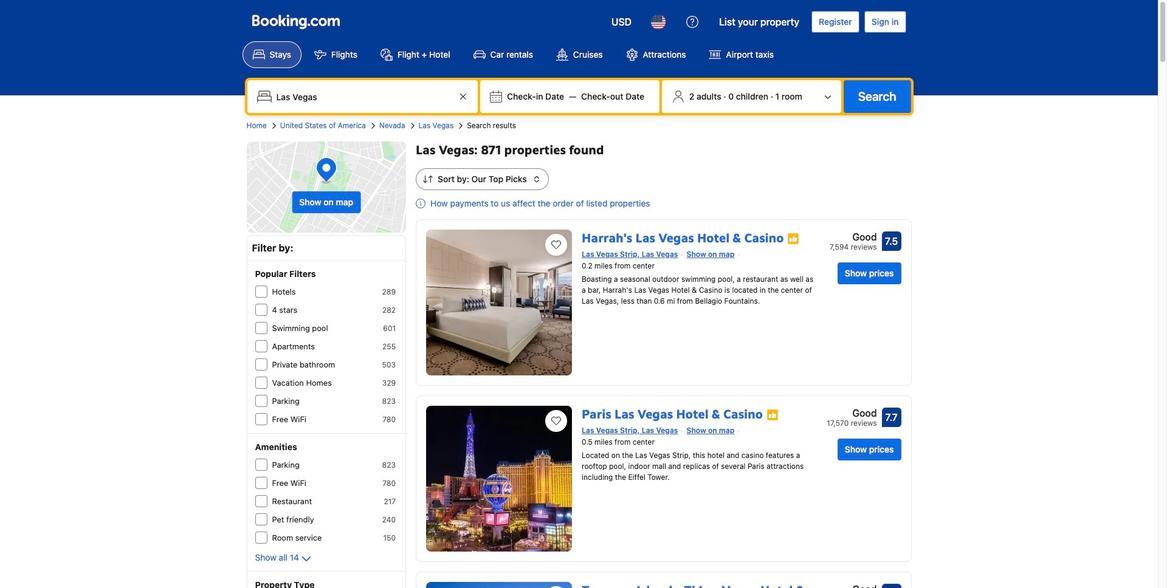 Task type: describe. For each thing, give the bounding box(es) containing it.
harrah's las vegas hotel & casino image
[[426, 230, 572, 376]]

paris las vegas hotel & casino image
[[426, 406, 572, 552]]



Task type: vqa. For each thing, say whether or not it's contained in the screenshot.
Booking.com Image
yes



Task type: locate. For each thing, give the bounding box(es) containing it.
Where are you going? field
[[272, 86, 456, 108]]

search results updated. las vegas: 871 properties found. element
[[416, 142, 912, 159]]

this property is part of our preferred partner program. it's committed to providing excellent service and good value. it'll pay us a higher commission if you make a booking. image
[[788, 233, 800, 245], [788, 233, 800, 245], [767, 409, 779, 421], [767, 409, 779, 421]]

booking.com image
[[252, 15, 340, 29]]



